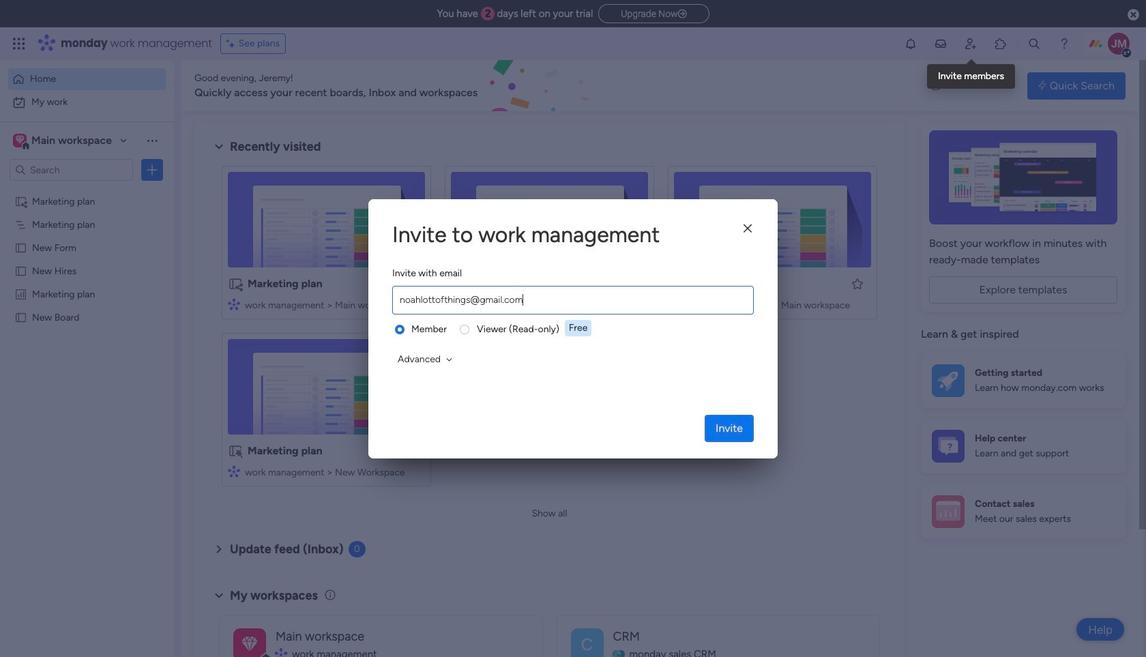 Task type: locate. For each thing, give the bounding box(es) containing it.
remove from favorites image
[[405, 277, 418, 290]]

component image for shareable board icon
[[228, 298, 240, 310]]

add to favorites image
[[628, 277, 642, 290]]

public board image
[[14, 241, 27, 254], [451, 276, 466, 291]]

jeremy miller image
[[1108, 33, 1130, 55]]

help center element
[[921, 419, 1126, 473]]

search everything image
[[1028, 37, 1041, 51]]

1 horizontal spatial workspace image
[[571, 628, 604, 657]]

component image for public template board icon
[[228, 465, 240, 477]]

public board image right remove from favorites icon at top left
[[451, 276, 466, 291]]

component image
[[674, 298, 687, 310]]

add to favorites image
[[851, 277, 865, 290]]

list box
[[0, 187, 174, 513]]

update feed image
[[934, 37, 948, 51]]

open update feed (inbox) image
[[211, 541, 227, 558]]

0 vertical spatial public board image
[[14, 241, 27, 254]]

public dashboard image
[[14, 287, 27, 300]]

see plans image
[[226, 36, 239, 51]]

v2 bolt switch image
[[1039, 78, 1047, 93]]

getting started element
[[921, 353, 1126, 408]]

Enter one or more email addresses text field
[[396, 286, 751, 314]]

workspace selection element
[[13, 132, 114, 150]]

workspace image
[[13, 133, 27, 148], [15, 133, 24, 148], [242, 632, 258, 657]]

quick search results list box
[[211, 155, 889, 503]]

component image
[[228, 298, 240, 310], [451, 298, 463, 310], [228, 465, 240, 477], [276, 648, 287, 657]]

public board image up public dashboard image
[[14, 241, 27, 254]]

public board image up public dashboard image
[[14, 264, 27, 277]]

notifications image
[[904, 37, 918, 51]]

1 workspace image from the left
[[233, 628, 266, 657]]

dapulse rightstroke image
[[678, 9, 687, 19]]

close recently visited image
[[211, 139, 227, 155]]

1 vertical spatial public board image
[[451, 276, 466, 291]]

0 horizontal spatial workspace image
[[233, 628, 266, 657]]

public board image
[[14, 264, 27, 277], [674, 276, 689, 291], [14, 311, 27, 323]]

1 horizontal spatial public board image
[[451, 276, 466, 291]]

public template board image
[[228, 444, 243, 459]]

1 vertical spatial option
[[8, 91, 166, 113]]

option
[[8, 68, 166, 90], [8, 91, 166, 113], [0, 189, 174, 191]]

invite members image
[[964, 37, 978, 51]]

workspace image
[[233, 628, 266, 657], [571, 628, 604, 657]]



Task type: vqa. For each thing, say whether or not it's contained in the screenshot.
1st the Add to favorites icon from right
yes



Task type: describe. For each thing, give the bounding box(es) containing it.
angle down image
[[446, 355, 453, 364]]

help image
[[1058, 37, 1071, 51]]

public board image down public dashboard image
[[14, 311, 27, 323]]

Search in workspace field
[[29, 162, 114, 178]]

v2 user feedback image
[[932, 78, 943, 93]]

0 horizontal spatial public board image
[[14, 241, 27, 254]]

dapulse close image
[[1128, 8, 1140, 22]]

close image
[[744, 224, 752, 234]]

contact sales element
[[921, 484, 1126, 539]]

public board image up component image at the top right of page
[[674, 276, 689, 291]]

shareable board image
[[228, 276, 243, 291]]

monday marketplace image
[[994, 37, 1008, 51]]

templates image image
[[934, 130, 1114, 225]]

2 vertical spatial option
[[0, 189, 174, 191]]

select product image
[[12, 37, 26, 51]]

2 workspace image from the left
[[571, 628, 604, 657]]

0 vertical spatial option
[[8, 68, 166, 90]]

shareable board image
[[14, 195, 27, 207]]

0 element
[[348, 541, 366, 558]]

component image for public board icon to the bottom
[[451, 298, 463, 310]]

close my workspaces image
[[211, 587, 227, 604]]



